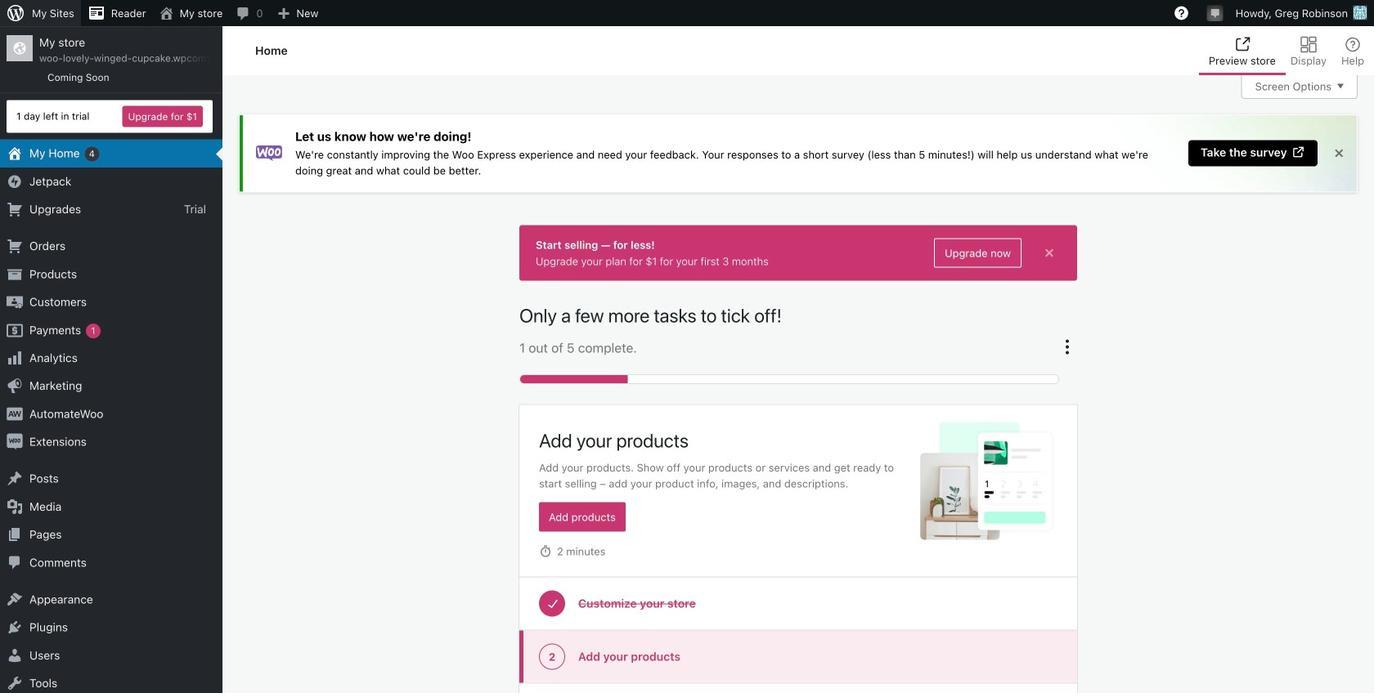 Task type: describe. For each thing, give the bounding box(es) containing it.
dismiss this banner. image
[[1041, 245, 1058, 261]]

notification image
[[1209, 6, 1222, 19]]

display options image
[[1299, 35, 1319, 54]]

take the survey image
[[1292, 145, 1306, 159]]

toolbar navigation
[[0, 0, 1374, 29]]

timer image
[[539, 545, 552, 558]]



Task type: locate. For each thing, give the bounding box(es) containing it.
products illustration image
[[918, 422, 1058, 543]]

main menu navigation
[[0, 26, 223, 694]]

tab list
[[1199, 26, 1374, 75]]



Task type: vqa. For each thing, say whether or not it's contained in the screenshot.
Upgrade
no



